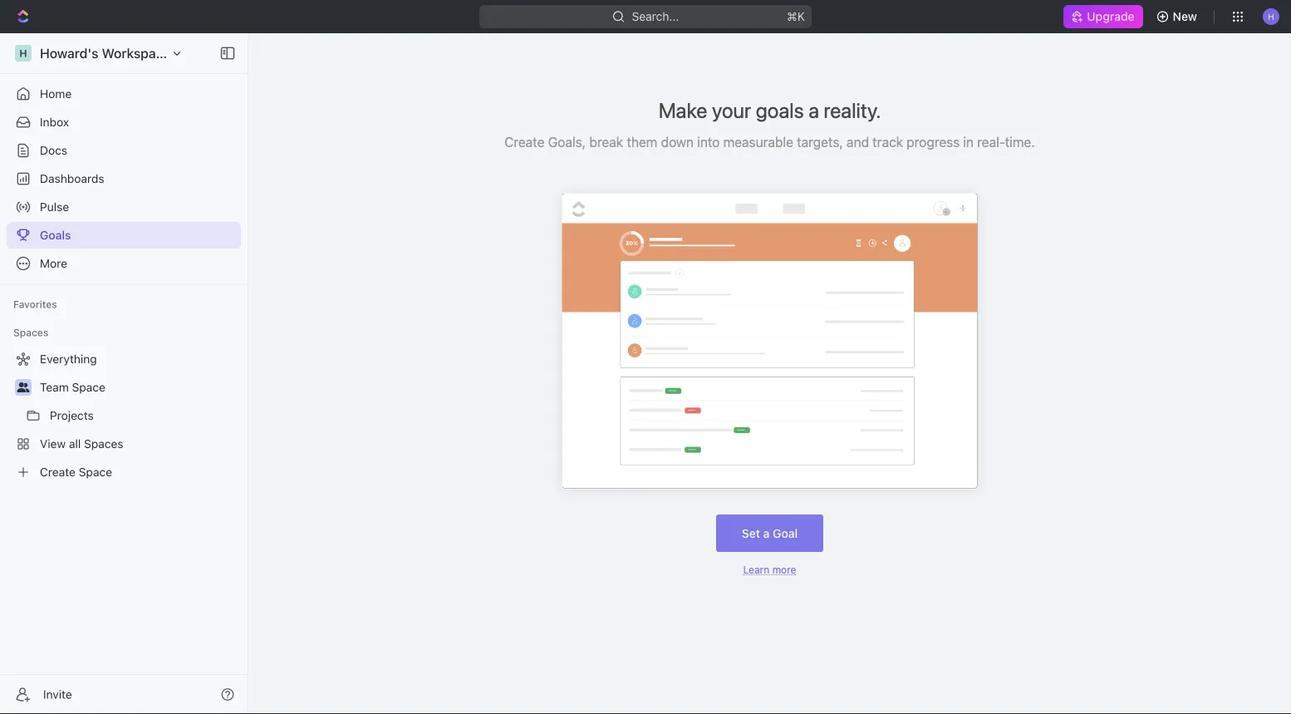 Task type: vqa. For each thing, say whether or not it's contained in the screenshot.
second 20
no



Task type: describe. For each thing, give the bounding box(es) containing it.
learn
[[744, 564, 770, 575]]

1 vertical spatial spaces
[[84, 437, 123, 451]]

and
[[847, 134, 870, 150]]

create for create goals, break them down into measurable targets, and track progress in real-time.
[[505, 134, 545, 150]]

user group image
[[17, 382, 30, 392]]

favorites button
[[7, 294, 64, 314]]

make your goals a reality.
[[659, 98, 881, 122]]

break
[[590, 134, 624, 150]]

home
[[40, 87, 72, 101]]

set a goal
[[742, 526, 798, 540]]

⌘k
[[787, 10, 806, 23]]

learn more link
[[744, 564, 797, 575]]

space for team space
[[72, 380, 105, 394]]

everything
[[40, 352, 97, 366]]

upgrade link
[[1064, 5, 1144, 28]]

0 vertical spatial spaces
[[13, 327, 49, 338]]

new button
[[1150, 3, 1208, 30]]

more
[[773, 564, 797, 575]]

create goals, break them down into measurable targets, and track progress in real-time.
[[505, 134, 1036, 150]]

favorites
[[13, 298, 57, 310]]

docs link
[[7, 137, 241, 164]]

h inside howard's workspace, , element
[[19, 47, 27, 59]]

make
[[659, 98, 708, 122]]

0 vertical spatial a
[[809, 98, 820, 122]]

create space
[[40, 465, 112, 479]]

real-
[[978, 134, 1006, 150]]

inbox
[[40, 115, 69, 129]]

space for create space
[[79, 465, 112, 479]]

invite
[[43, 688, 72, 701]]

new
[[1174, 10, 1198, 23]]

view all spaces link
[[7, 431, 238, 457]]

more
[[40, 256, 67, 270]]

upgrade
[[1088, 10, 1135, 23]]

set
[[742, 526, 761, 540]]

into
[[698, 134, 720, 150]]

view
[[40, 437, 66, 451]]

h inside h dropdown button
[[1269, 11, 1275, 21]]

1 vertical spatial a
[[764, 526, 770, 540]]



Task type: locate. For each thing, give the bounding box(es) containing it.
0 horizontal spatial h
[[19, 47, 27, 59]]

howard's workspace
[[40, 45, 171, 61]]

spaces right all
[[84, 437, 123, 451]]

1 vertical spatial h
[[19, 47, 27, 59]]

1 horizontal spatial create
[[505, 134, 545, 150]]

pulse
[[40, 200, 69, 214]]

projects
[[50, 409, 94, 422]]

time.
[[1006, 134, 1036, 150]]

search...
[[632, 10, 680, 23]]

create left goals, on the top
[[505, 134, 545, 150]]

1 vertical spatial space
[[79, 465, 112, 479]]

all
[[69, 437, 81, 451]]

dashboards link
[[7, 165, 241, 192]]

down
[[661, 134, 694, 150]]

reality.
[[824, 98, 881, 122]]

goals link
[[7, 222, 241, 249]]

space up projects
[[72, 380, 105, 394]]

them
[[627, 134, 658, 150]]

more button
[[7, 250, 241, 277]]

howard's
[[40, 45, 98, 61]]

in
[[964, 134, 974, 150]]

create for create space
[[40, 465, 76, 479]]

spaces
[[13, 327, 49, 338], [84, 437, 123, 451]]

your
[[712, 98, 752, 122]]

1 horizontal spatial a
[[809, 98, 820, 122]]

0 horizontal spatial spaces
[[13, 327, 49, 338]]

h button
[[1259, 3, 1285, 30]]

0 vertical spatial create
[[505, 134, 545, 150]]

dashboards
[[40, 172, 104, 185]]

team space
[[40, 380, 105, 394]]

space down view all spaces
[[79, 465, 112, 479]]

space inside 'link'
[[72, 380, 105, 394]]

inbox link
[[7, 109, 241, 136]]

tree
[[7, 346, 241, 486]]

a up targets,
[[809, 98, 820, 122]]

sidebar navigation
[[0, 33, 252, 714]]

view all spaces
[[40, 437, 123, 451]]

goals
[[40, 228, 71, 242]]

learn more
[[744, 564, 797, 575]]

team
[[40, 380, 69, 394]]

create inside create space link
[[40, 465, 76, 479]]

goals
[[756, 98, 804, 122]]

projects link
[[50, 402, 238, 429]]

space
[[72, 380, 105, 394], [79, 465, 112, 479]]

targets,
[[797, 134, 844, 150]]

docs
[[40, 143, 67, 157]]

home link
[[7, 81, 241, 107]]

1 horizontal spatial h
[[1269, 11, 1275, 21]]

0 vertical spatial space
[[72, 380, 105, 394]]

measurable
[[724, 134, 794, 150]]

spaces down favorites "button"
[[13, 327, 49, 338]]

progress
[[907, 134, 960, 150]]

goal
[[773, 526, 798, 540]]

1 vertical spatial create
[[40, 465, 76, 479]]

create
[[505, 134, 545, 150], [40, 465, 76, 479]]

howard's workspace, , element
[[15, 45, 32, 62]]

0 horizontal spatial a
[[764, 526, 770, 540]]

tree containing everything
[[7, 346, 241, 486]]

goals,
[[548, 134, 586, 150]]

0 horizontal spatial create
[[40, 465, 76, 479]]

0 vertical spatial h
[[1269, 11, 1275, 21]]

workspace
[[102, 45, 171, 61]]

h
[[1269, 11, 1275, 21], [19, 47, 27, 59]]

a
[[809, 98, 820, 122], [764, 526, 770, 540]]

create space link
[[7, 459, 238, 486]]

1 horizontal spatial spaces
[[84, 437, 123, 451]]

track
[[873, 134, 904, 150]]

tree inside sidebar navigation
[[7, 346, 241, 486]]

a right set
[[764, 526, 770, 540]]

create down "view"
[[40, 465, 76, 479]]

pulse link
[[7, 194, 241, 220]]

everything link
[[7, 346, 238, 372]]

team space link
[[40, 374, 238, 401]]



